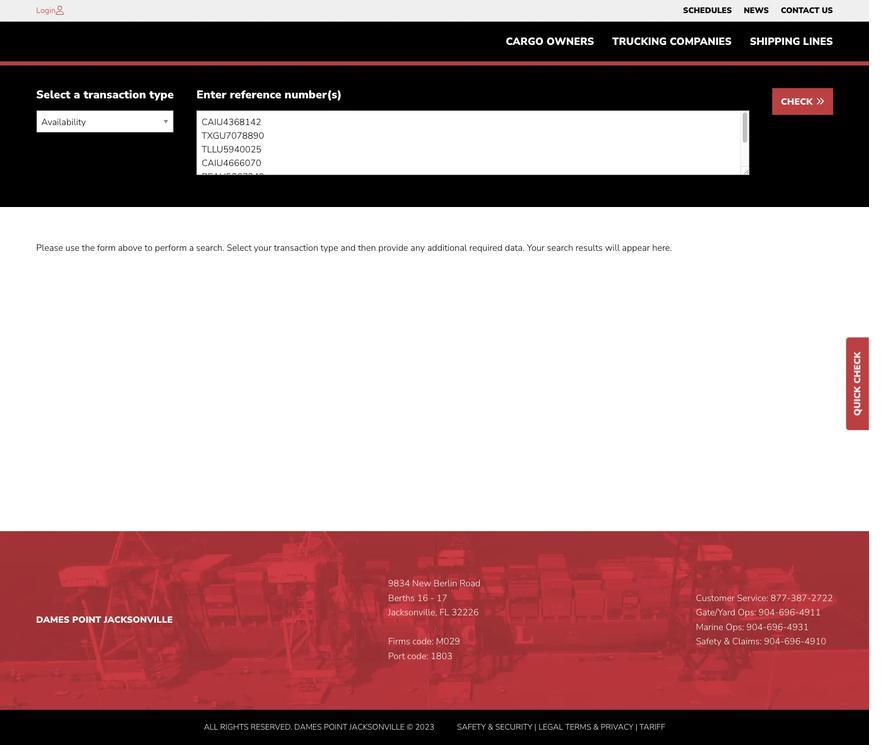 Task type: describe. For each thing, give the bounding box(es) containing it.
0 horizontal spatial jacksonville
[[104, 614, 173, 627]]

firms
[[388, 636, 410, 649]]

1 horizontal spatial dames
[[294, 722, 322, 733]]

0 vertical spatial code:
[[413, 636, 434, 649]]

reserved.
[[251, 722, 292, 733]]

your
[[254, 242, 272, 255]]

0 horizontal spatial safety
[[457, 722, 486, 733]]

please use the form above to perform a search. select your transaction type and then provide any additional required data. your search results will appear here.
[[36, 242, 672, 255]]

trucking
[[613, 35, 667, 49]]

0 horizontal spatial transaction
[[84, 87, 146, 103]]

news
[[744, 5, 769, 16]]

877-
[[771, 593, 791, 605]]

1 vertical spatial jacksonville
[[350, 722, 405, 733]]

tariff link
[[640, 722, 666, 733]]

perform
[[155, 242, 187, 255]]

9834 new berlin road berths 16 - 17 jacksonville, fl 32226
[[388, 578, 481, 620]]

customer
[[696, 593, 735, 605]]

login link
[[36, 5, 56, 16]]

1 vertical spatial type
[[321, 242, 338, 255]]

shipping
[[750, 35, 801, 49]]

enter
[[197, 87, 227, 103]]

owners
[[547, 35, 594, 49]]

new
[[412, 578, 432, 591]]

marine
[[696, 622, 724, 634]]

safety & security link
[[457, 722, 533, 733]]

jacksonville,
[[388, 607, 437, 620]]

check button
[[773, 88, 833, 115]]

quick check link
[[847, 338, 870, 431]]

schedules link
[[683, 3, 732, 19]]

0 vertical spatial 904-
[[759, 607, 779, 620]]

data.
[[505, 242, 525, 255]]

your
[[527, 242, 545, 255]]

contact us
[[781, 5, 833, 16]]

cargo owners
[[506, 35, 594, 49]]

footer containing 9834 new berlin road
[[0, 532, 870, 746]]

17
[[437, 593, 448, 605]]

©
[[407, 722, 413, 733]]

us
[[822, 5, 833, 16]]

and
[[341, 242, 356, 255]]

1 horizontal spatial point
[[324, 722, 348, 733]]

schedules
[[683, 5, 732, 16]]

387-
[[791, 593, 811, 605]]

legal
[[539, 722, 563, 733]]

1 vertical spatial transaction
[[274, 242, 318, 255]]

road
[[460, 578, 481, 591]]

customer service: 877-387-2722 gate/yard ops: 904-696-4911 marine ops: 904-696-4931 safety & claims: 904-696-4910
[[696, 593, 833, 649]]

0 vertical spatial select
[[36, 87, 71, 103]]

use
[[65, 242, 80, 255]]

search
[[547, 242, 574, 255]]

all rights reserved. dames point jacksonville © 2023
[[204, 722, 434, 733]]

2023
[[415, 722, 434, 733]]

2722
[[811, 593, 833, 605]]

news link
[[744, 3, 769, 19]]

16
[[417, 593, 428, 605]]

safety & security | legal terms & privacy | tariff
[[457, 722, 666, 733]]

menu bar containing cargo owners
[[497, 30, 842, 53]]

0 vertical spatial type
[[149, 87, 174, 103]]

all
[[204, 722, 218, 733]]

claims:
[[733, 636, 762, 649]]

service:
[[737, 593, 769, 605]]

provide
[[378, 242, 408, 255]]

1 | from the left
[[535, 722, 537, 733]]

trucking companies link
[[604, 30, 741, 53]]

0 vertical spatial point
[[72, 614, 101, 627]]

0 horizontal spatial a
[[74, 87, 80, 103]]

check inside button
[[781, 96, 816, 108]]

the
[[82, 242, 95, 255]]

any
[[411, 242, 425, 255]]

terms
[[565, 722, 592, 733]]

dames point jacksonville
[[36, 614, 173, 627]]

security
[[496, 722, 533, 733]]

login
[[36, 5, 56, 16]]

trucking companies
[[613, 35, 732, 49]]

user image
[[56, 6, 64, 15]]

1 vertical spatial ops:
[[726, 622, 745, 634]]

enter reference number(s)
[[197, 87, 342, 103]]

4911
[[799, 607, 821, 620]]

fl
[[440, 607, 450, 620]]

then
[[358, 242, 376, 255]]

cargo
[[506, 35, 544, 49]]

1 horizontal spatial check
[[852, 352, 864, 384]]



Task type: vqa. For each thing, say whether or not it's contained in the screenshot.
Phone at the top right
no



Task type: locate. For each thing, give the bounding box(es) containing it.
1 horizontal spatial jacksonville
[[350, 722, 405, 733]]

point
[[72, 614, 101, 627], [324, 722, 348, 733]]

select a transaction type
[[36, 87, 174, 103]]

0 vertical spatial check
[[781, 96, 816, 108]]

-
[[431, 593, 434, 605]]

1 horizontal spatial &
[[594, 722, 599, 733]]

berlin
[[434, 578, 458, 591]]

|
[[535, 722, 537, 733], [636, 722, 638, 733]]

| left legal
[[535, 722, 537, 733]]

1 horizontal spatial transaction
[[274, 242, 318, 255]]

quick
[[852, 387, 864, 416]]

jacksonville
[[104, 614, 173, 627], [350, 722, 405, 733]]

1 horizontal spatial type
[[321, 242, 338, 255]]

0 vertical spatial jacksonville
[[104, 614, 173, 627]]

privacy
[[601, 722, 634, 733]]

menu bar down schedules link
[[497, 30, 842, 53]]

legal terms & privacy link
[[539, 722, 634, 733]]

4910
[[805, 636, 827, 649]]

2 vertical spatial 904-
[[764, 636, 785, 649]]

contact
[[781, 5, 820, 16]]

will
[[605, 242, 620, 255]]

lines
[[804, 35, 833, 49]]

| left tariff link
[[636, 722, 638, 733]]

0 horizontal spatial &
[[488, 722, 494, 733]]

code: right port
[[407, 651, 429, 663]]

1 vertical spatial select
[[227, 242, 252, 255]]

footer
[[0, 532, 870, 746]]

1 vertical spatial point
[[324, 722, 348, 733]]

ops: up claims:
[[726, 622, 745, 634]]

0 horizontal spatial check
[[781, 96, 816, 108]]

1 vertical spatial code:
[[407, 651, 429, 663]]

& left claims:
[[724, 636, 730, 649]]

safety left security
[[457, 722, 486, 733]]

berths
[[388, 593, 415, 605]]

1 horizontal spatial |
[[636, 722, 638, 733]]

1 vertical spatial dames
[[294, 722, 322, 733]]

shipping lines
[[750, 35, 833, 49]]

angle double right image
[[816, 97, 825, 106]]

1 horizontal spatial select
[[227, 242, 252, 255]]

gate/yard
[[696, 607, 736, 620]]

dames
[[36, 614, 70, 627], [294, 722, 322, 733]]

1 vertical spatial menu bar
[[497, 30, 842, 53]]

32226
[[452, 607, 479, 620]]

0 vertical spatial 696-
[[779, 607, 799, 620]]

9834
[[388, 578, 410, 591]]

1 vertical spatial safety
[[457, 722, 486, 733]]

firms code:  m029 port code:  1803
[[388, 636, 460, 663]]

0 vertical spatial transaction
[[84, 87, 146, 103]]

safety inside customer service: 877-387-2722 gate/yard ops: 904-696-4911 marine ops: 904-696-4931 safety & claims: 904-696-4910
[[696, 636, 722, 649]]

1 horizontal spatial safety
[[696, 636, 722, 649]]

above
[[118, 242, 142, 255]]

transaction
[[84, 87, 146, 103], [274, 242, 318, 255]]

code: up 1803
[[413, 636, 434, 649]]

696-
[[779, 607, 799, 620], [767, 622, 787, 634], [785, 636, 805, 649]]

companies
[[670, 35, 732, 49]]

to
[[145, 242, 153, 255]]

contact us link
[[781, 3, 833, 19]]

results
[[576, 242, 603, 255]]

safety
[[696, 636, 722, 649], [457, 722, 486, 733]]

& left security
[[488, 722, 494, 733]]

0 horizontal spatial |
[[535, 722, 537, 733]]

menu bar
[[678, 3, 839, 19], [497, 30, 842, 53]]

required
[[470, 242, 503, 255]]

number(s)
[[285, 87, 342, 103]]

safety down marine
[[696, 636, 722, 649]]

1 vertical spatial 904-
[[747, 622, 767, 634]]

form
[[97, 242, 116, 255]]

here.
[[653, 242, 672, 255]]

0 vertical spatial safety
[[696, 636, 722, 649]]

cargo owners link
[[497, 30, 604, 53]]

904-
[[759, 607, 779, 620], [747, 622, 767, 634], [764, 636, 785, 649]]

0 horizontal spatial select
[[36, 87, 71, 103]]

4931
[[787, 622, 809, 634]]

904- up claims:
[[747, 622, 767, 634]]

1 horizontal spatial a
[[189, 242, 194, 255]]

additional
[[427, 242, 467, 255]]

ops: down service:
[[738, 607, 757, 620]]

reference
[[230, 87, 282, 103]]

0 vertical spatial menu bar
[[678, 3, 839, 19]]

menu bar containing schedules
[[678, 3, 839, 19]]

1 vertical spatial a
[[189, 242, 194, 255]]

0 horizontal spatial point
[[72, 614, 101, 627]]

port
[[388, 651, 405, 663]]

menu bar up shipping
[[678, 3, 839, 19]]

m029
[[436, 636, 460, 649]]

check
[[781, 96, 816, 108], [852, 352, 864, 384]]

0 vertical spatial dames
[[36, 614, 70, 627]]

tariff
[[640, 722, 666, 733]]

1 vertical spatial check
[[852, 352, 864, 384]]

& right terms
[[594, 722, 599, 733]]

0 horizontal spatial dames
[[36, 614, 70, 627]]

type left enter
[[149, 87, 174, 103]]

2 | from the left
[[636, 722, 638, 733]]

1803
[[431, 651, 453, 663]]

Enter reference number(s) text field
[[197, 111, 750, 176]]

0 vertical spatial ops:
[[738, 607, 757, 620]]

type
[[149, 87, 174, 103], [321, 242, 338, 255]]

1 vertical spatial 696-
[[767, 622, 787, 634]]

quick check
[[852, 352, 864, 416]]

type left and
[[321, 242, 338, 255]]

0 horizontal spatial type
[[149, 87, 174, 103]]

&
[[724, 636, 730, 649], [488, 722, 494, 733], [594, 722, 599, 733]]

904- right claims:
[[764, 636, 785, 649]]

0 vertical spatial a
[[74, 87, 80, 103]]

please
[[36, 242, 63, 255]]

2 vertical spatial 696-
[[785, 636, 805, 649]]

904- down 877-
[[759, 607, 779, 620]]

search.
[[196, 242, 224, 255]]

& inside customer service: 877-387-2722 gate/yard ops: 904-696-4911 marine ops: 904-696-4931 safety & claims: 904-696-4910
[[724, 636, 730, 649]]

code:
[[413, 636, 434, 649], [407, 651, 429, 663]]

select
[[36, 87, 71, 103], [227, 242, 252, 255]]

rights
[[220, 722, 249, 733]]

appear
[[622, 242, 650, 255]]

2 horizontal spatial &
[[724, 636, 730, 649]]

ops:
[[738, 607, 757, 620], [726, 622, 745, 634]]

shipping lines link
[[741, 30, 842, 53]]



